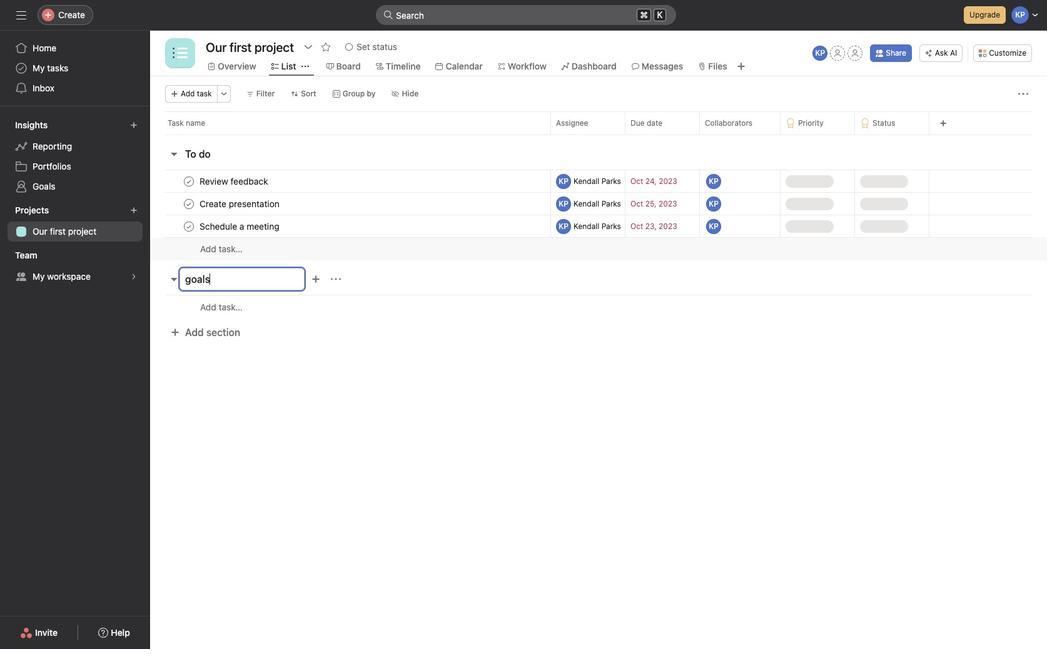 Task type: describe. For each thing, give the bounding box(es) containing it.
header to do tree grid
[[150, 169, 1048, 260]]

do
[[199, 148, 211, 160]]

Task name text field
[[197, 175, 272, 187]]

my tasks
[[33, 63, 68, 73]]

hide
[[402, 89, 419, 98]]

collaborators
[[705, 118, 753, 128]]

our first project link
[[8, 222, 143, 242]]

mark complete image for oct 23, 2023
[[182, 219, 197, 234]]

my for my tasks
[[33, 63, 45, 73]]

kendall parks for oct 23, 2023
[[574, 221, 622, 231]]

status
[[373, 41, 398, 52]]

create presentation cell
[[150, 192, 551, 215]]

review feedback cell
[[150, 170, 551, 193]]

task… for second add task… button from the bottom of the page
[[219, 244, 243, 254]]

to do button
[[185, 143, 211, 165]]

hide sidebar image
[[16, 10, 26, 20]]

2 add task… from the top
[[200, 301, 243, 312]]

mark complete checkbox for oct 23, 2023
[[182, 219, 197, 234]]

task name text field for oct 25, 2023
[[197, 197, 284, 210]]

due
[[631, 118, 645, 128]]

set
[[357, 41, 370, 52]]

date
[[647, 118, 663, 128]]

group by
[[343, 89, 376, 98]]

2023 for oct 24, 2023
[[659, 177, 678, 186]]

parks for oct 24, 2023
[[602, 176, 622, 186]]

row down assignee
[[165, 134, 1033, 135]]

workspace
[[47, 271, 91, 282]]

kendall parks for oct 24, 2023
[[574, 176, 622, 186]]

invite button
[[12, 622, 66, 644]]

add left task
[[181, 89, 195, 98]]

2 add task… button from the top
[[200, 300, 243, 314]]

list image
[[173, 46, 188, 61]]

set status
[[357, 41, 398, 52]]

to
[[185, 148, 196, 160]]

ask ai
[[936, 48, 958, 58]]

schedule a meeting cell
[[150, 215, 551, 238]]

mark complete checkbox for oct 25, 2023
[[182, 196, 197, 211]]

goals link
[[8, 177, 143, 197]]

filter button
[[241, 85, 281, 103]]

25,
[[646, 199, 657, 208]]

oct 24, 2023
[[631, 177, 678, 186]]

inbox
[[33, 83, 54, 93]]

add tab image
[[737, 61, 747, 71]]

home link
[[8, 38, 143, 58]]

project
[[68, 226, 96, 237]]

parks for oct 23, 2023
[[602, 221, 622, 231]]

by
[[367, 89, 376, 98]]

board link
[[327, 59, 361, 73]]

board
[[337, 61, 361, 71]]

reporting link
[[8, 136, 143, 156]]

group
[[343, 89, 365, 98]]

to do
[[185, 148, 211, 160]]

23,
[[646, 222, 657, 231]]

group by button
[[327, 85, 382, 103]]

hide button
[[387, 85, 425, 103]]

Mark complete checkbox
[[182, 174, 197, 189]]

oct 25, 2023
[[631, 199, 678, 208]]

Search tasks, projects, and more text field
[[376, 5, 677, 25]]

inbox link
[[8, 78, 143, 98]]

new project or portfolio image
[[130, 207, 138, 214]]

share
[[887, 48, 907, 58]]

overview link
[[208, 59, 256, 73]]

add task… inside header to do tree grid
[[200, 244, 243, 254]]

kp button
[[813, 46, 828, 61]]

oct for oct 25, 2023
[[631, 199, 644, 208]]

help
[[111, 627, 130, 638]]

tab actions image
[[301, 63, 309, 70]]

timeline
[[386, 61, 421, 71]]

oct 23, 2023
[[631, 222, 678, 231]]

set status button
[[340, 38, 403, 56]]

home
[[33, 43, 56, 53]]

add up add section button
[[200, 301, 216, 312]]

row up 25,
[[150, 169, 1048, 194]]

⌘
[[641, 9, 649, 20]]

add a task to this group image
[[311, 274, 321, 284]]

workflow
[[508, 61, 547, 71]]

section
[[206, 327, 240, 338]]

parks for oct 25, 2023
[[602, 199, 622, 208]]

add inside header to do tree grid
[[200, 244, 216, 254]]

team
[[15, 250, 37, 260]]

add section
[[185, 327, 240, 338]]

mark complete image for oct 24, 2023
[[182, 174, 197, 189]]

priority
[[799, 118, 824, 128]]



Task type: locate. For each thing, give the bounding box(es) containing it.
1 vertical spatial mark complete checkbox
[[182, 219, 197, 234]]

2 kendall parks from the top
[[574, 199, 622, 208]]

add task… up section
[[200, 301, 243, 312]]

0 vertical spatial task name text field
[[197, 197, 284, 210]]

assignee
[[557, 118, 589, 128]]

2023 right 25,
[[659, 199, 678, 208]]

list
[[281, 61, 296, 71]]

parks left the 24,
[[602, 176, 622, 186]]

our
[[33, 226, 47, 237]]

1 vertical spatial add task… button
[[200, 300, 243, 314]]

2 vertical spatial parks
[[602, 221, 622, 231]]

task name text field inside schedule a meeting cell
[[197, 220, 283, 233]]

messages
[[642, 61, 684, 71]]

1 oct from the top
[[631, 177, 644, 186]]

kp for oct 24, 2023
[[559, 176, 569, 186]]

1 2023 from the top
[[659, 177, 678, 186]]

0 horizontal spatial more actions image
[[220, 90, 228, 98]]

kendall parks left the 24,
[[574, 176, 622, 186]]

my for my workspace
[[33, 271, 45, 282]]

task… up goals text box
[[219, 244, 243, 254]]

goals
[[33, 181, 55, 192]]

0 vertical spatial 2023
[[659, 177, 678, 186]]

customize
[[990, 48, 1027, 58]]

kendall parks left 23,
[[574, 221, 622, 231]]

teams element
[[0, 244, 150, 289]]

1 add task… row from the top
[[150, 237, 1048, 260]]

2 kendall from the top
[[574, 199, 600, 208]]

dashboard link
[[562, 59, 617, 73]]

name
[[186, 118, 205, 128]]

task…
[[219, 244, 243, 254], [219, 301, 243, 312]]

2 oct from the top
[[631, 199, 644, 208]]

collapse task list for this group image
[[169, 149, 179, 159]]

2 add task… row from the top
[[150, 295, 1048, 319]]

task name text field for oct 23, 2023
[[197, 220, 283, 233]]

0 vertical spatial my
[[33, 63, 45, 73]]

2 vertical spatial 2023
[[659, 222, 678, 231]]

collapse task list for this group image
[[169, 274, 179, 284]]

2 task… from the top
[[219, 301, 243, 312]]

sort button
[[286, 85, 322, 103]]

my workspace
[[33, 271, 91, 282]]

add to starred image
[[321, 42, 331, 52]]

files
[[709, 61, 728, 71]]

my left tasks on the top left of the page
[[33, 63, 45, 73]]

1 vertical spatial oct
[[631, 199, 644, 208]]

3 2023 from the top
[[659, 222, 678, 231]]

1 vertical spatial parks
[[602, 199, 622, 208]]

None field
[[376, 5, 677, 25]]

mark complete checkbox down mark complete icon
[[182, 219, 197, 234]]

1 vertical spatial task…
[[219, 301, 243, 312]]

1 horizontal spatial more actions image
[[1019, 89, 1029, 99]]

24,
[[646, 177, 657, 186]]

kendall for oct 24, 2023
[[574, 176, 600, 186]]

add task… up goals text box
[[200, 244, 243, 254]]

add up goals text box
[[200, 244, 216, 254]]

2 mark complete checkbox from the top
[[182, 219, 197, 234]]

add field image
[[940, 120, 948, 127]]

Mark complete checkbox
[[182, 196, 197, 211], [182, 219, 197, 234]]

kendall parks left 25,
[[574, 199, 622, 208]]

add task… button up section
[[200, 300, 243, 314]]

kendall parks
[[574, 176, 622, 186], [574, 199, 622, 208], [574, 221, 622, 231]]

1 vertical spatial kendall parks
[[574, 199, 622, 208]]

tasks
[[47, 63, 68, 73]]

kp for oct 25, 2023
[[559, 199, 569, 208]]

task name text field inside create presentation cell
[[197, 197, 284, 210]]

task
[[197, 89, 212, 98]]

portfolios
[[33, 161, 71, 172]]

my
[[33, 63, 45, 73], [33, 271, 45, 282]]

overview
[[218, 61, 256, 71]]

2 vertical spatial kendall
[[574, 221, 600, 231]]

1 vertical spatial add task…
[[200, 301, 243, 312]]

add section button
[[165, 321, 245, 344]]

1 vertical spatial task name text field
[[197, 220, 283, 233]]

task name
[[168, 118, 205, 128]]

customize button
[[974, 44, 1033, 62]]

3 kendall from the top
[[574, 221, 600, 231]]

oct left the 24,
[[631, 177, 644, 186]]

1 add task… button from the top
[[200, 242, 243, 256]]

upgrade button
[[965, 6, 1007, 24], [789, 175, 832, 187], [863, 175, 906, 187], [789, 197, 832, 210], [863, 197, 906, 210], [789, 220, 832, 233], [863, 220, 906, 233]]

2 my from the top
[[33, 271, 45, 282]]

task
[[168, 118, 184, 128]]

help button
[[90, 622, 138, 644]]

0 vertical spatial mark complete checkbox
[[182, 196, 197, 211]]

messages link
[[632, 59, 684, 73]]

mark complete checkbox inside create presentation cell
[[182, 196, 197, 211]]

1 vertical spatial kendall
[[574, 199, 600, 208]]

kendall for oct 23, 2023
[[574, 221, 600, 231]]

row up 23,
[[150, 191, 1048, 216]]

3 oct from the top
[[631, 222, 644, 231]]

3 parks from the top
[[602, 221, 622, 231]]

New section text field
[[180, 268, 305, 290]]

3 kendall parks from the top
[[574, 221, 622, 231]]

1 task name text field from the top
[[197, 197, 284, 210]]

1 parks from the top
[[602, 176, 622, 186]]

0 vertical spatial kendall
[[574, 176, 600, 186]]

create button
[[38, 5, 93, 25]]

share button
[[871, 44, 913, 62]]

1 mark complete checkbox from the top
[[182, 196, 197, 211]]

add left section
[[185, 327, 204, 338]]

None text field
[[203, 36, 297, 58]]

my down team popup button
[[33, 271, 45, 282]]

calendar link
[[436, 59, 483, 73]]

task… for 2nd add task… button from the top of the page
[[219, 301, 243, 312]]

0 vertical spatial mark complete image
[[182, 174, 197, 189]]

our first project
[[33, 226, 96, 237]]

mark complete image down mark complete icon
[[182, 219, 197, 234]]

mark complete image
[[182, 196, 197, 211]]

insights
[[15, 120, 48, 130]]

2 task name text field from the top
[[197, 220, 283, 233]]

k
[[658, 10, 663, 20]]

ask
[[936, 48, 949, 58]]

portfolios link
[[8, 156, 143, 177]]

more actions image right task
[[220, 90, 228, 98]]

add
[[181, 89, 195, 98], [200, 244, 216, 254], [200, 301, 216, 312], [185, 327, 204, 338]]

1 kendall parks from the top
[[574, 176, 622, 186]]

my tasks link
[[8, 58, 143, 78]]

insights element
[[0, 114, 150, 199]]

dashboard
[[572, 61, 617, 71]]

1 vertical spatial mark complete image
[[182, 219, 197, 234]]

2023 for oct 25, 2023
[[659, 199, 678, 208]]

see details, my workspace image
[[130, 273, 138, 280]]

sort
[[301, 89, 317, 98]]

1 vertical spatial my
[[33, 271, 45, 282]]

invite
[[35, 627, 58, 638]]

2 parks from the top
[[602, 199, 622, 208]]

projects
[[15, 205, 49, 215]]

0 vertical spatial kendall parks
[[574, 176, 622, 186]]

1 my from the top
[[33, 63, 45, 73]]

projects button
[[13, 202, 60, 219]]

row containing task name
[[150, 111, 1048, 135]]

1 add task… from the top
[[200, 244, 243, 254]]

mark complete image
[[182, 174, 197, 189], [182, 219, 197, 234]]

add task… button
[[200, 242, 243, 256], [200, 300, 243, 314]]

prominent image
[[384, 10, 394, 20]]

2 vertical spatial kendall parks
[[574, 221, 622, 231]]

kendall parks for oct 25, 2023
[[574, 199, 622, 208]]

add task
[[181, 89, 212, 98]]

parks left 23,
[[602, 221, 622, 231]]

2023
[[659, 177, 678, 186], [659, 199, 678, 208], [659, 222, 678, 231]]

oct for oct 23, 2023
[[631, 222, 644, 231]]

oct left 23,
[[631, 222, 644, 231]]

projects element
[[0, 199, 150, 244]]

parks left 25,
[[602, 199, 622, 208]]

ai
[[951, 48, 958, 58]]

1 vertical spatial 2023
[[659, 199, 678, 208]]

2023 for oct 23, 2023
[[659, 222, 678, 231]]

2023 right 23,
[[659, 222, 678, 231]]

ask ai button
[[920, 44, 964, 62]]

global element
[[0, 31, 150, 106]]

mark complete checkbox inside schedule a meeting cell
[[182, 219, 197, 234]]

workflow link
[[498, 59, 547, 73]]

2023 right the 24,
[[659, 177, 678, 186]]

timeline link
[[376, 59, 421, 73]]

2 mark complete image from the top
[[182, 219, 197, 234]]

0 vertical spatial task…
[[219, 244, 243, 254]]

2 vertical spatial oct
[[631, 222, 644, 231]]

row down dashboard
[[150, 111, 1048, 135]]

first
[[50, 226, 66, 237]]

more actions image
[[1019, 89, 1029, 99], [220, 90, 228, 98]]

1 vertical spatial add task… row
[[150, 295, 1048, 319]]

kendall
[[574, 176, 600, 186], [574, 199, 600, 208], [574, 221, 600, 231]]

kp inside button
[[816, 48, 826, 58]]

mark complete image inside schedule a meeting cell
[[182, 219, 197, 234]]

status
[[873, 118, 896, 128]]

0 vertical spatial oct
[[631, 177, 644, 186]]

more actions image down "customize" at right top
[[1019, 89, 1029, 99]]

0 vertical spatial add task… button
[[200, 242, 243, 256]]

filter
[[256, 89, 275, 98]]

oct left 25,
[[631, 199, 644, 208]]

row down 25,
[[150, 214, 1048, 239]]

task… up section
[[219, 301, 243, 312]]

1 mark complete image from the top
[[182, 174, 197, 189]]

team button
[[13, 247, 49, 264]]

add task… button up goals text box
[[200, 242, 243, 256]]

0 vertical spatial add task…
[[200, 244, 243, 254]]

my inside global "element"
[[33, 63, 45, 73]]

Task name text field
[[197, 197, 284, 210], [197, 220, 283, 233]]

files link
[[699, 59, 728, 73]]

mark complete image inside review feedback cell
[[182, 174, 197, 189]]

upgrade
[[970, 10, 1001, 19], [801, 176, 832, 186], [876, 176, 906, 186], [801, 199, 832, 208], [876, 199, 906, 208], [801, 221, 832, 231], [876, 221, 906, 231]]

kp for oct 23, 2023
[[559, 221, 569, 231]]

0 vertical spatial add task… row
[[150, 237, 1048, 260]]

my inside 'teams' element
[[33, 271, 45, 282]]

kendall for oct 25, 2023
[[574, 199, 600, 208]]

list link
[[271, 59, 296, 73]]

show options image
[[304, 42, 314, 52]]

calendar
[[446, 61, 483, 71]]

row
[[150, 111, 1048, 135], [165, 134, 1033, 135], [150, 169, 1048, 194], [150, 191, 1048, 216], [150, 214, 1048, 239]]

more section actions image
[[331, 274, 341, 284]]

1 kendall from the top
[[574, 176, 600, 186]]

add task button
[[165, 85, 218, 103]]

oct for oct 24, 2023
[[631, 177, 644, 186]]

my workspace link
[[8, 267, 143, 287]]

task… inside header to do tree grid
[[219, 244, 243, 254]]

add task… row
[[150, 237, 1048, 260], [150, 295, 1048, 319]]

mark complete checkbox down mark complete option
[[182, 196, 197, 211]]

parks
[[602, 176, 622, 186], [602, 199, 622, 208], [602, 221, 622, 231]]

reporting
[[33, 141, 72, 151]]

due date
[[631, 118, 663, 128]]

1 task… from the top
[[219, 244, 243, 254]]

mark complete image up mark complete icon
[[182, 174, 197, 189]]

kp
[[816, 48, 826, 58], [559, 176, 569, 186], [559, 199, 569, 208], [559, 221, 569, 231]]

new insights image
[[130, 121, 138, 129]]

2 2023 from the top
[[659, 199, 678, 208]]

0 vertical spatial parks
[[602, 176, 622, 186]]

create
[[58, 9, 85, 20]]



Task type: vqa. For each thing, say whether or not it's contained in the screenshot.
'Priority'
yes



